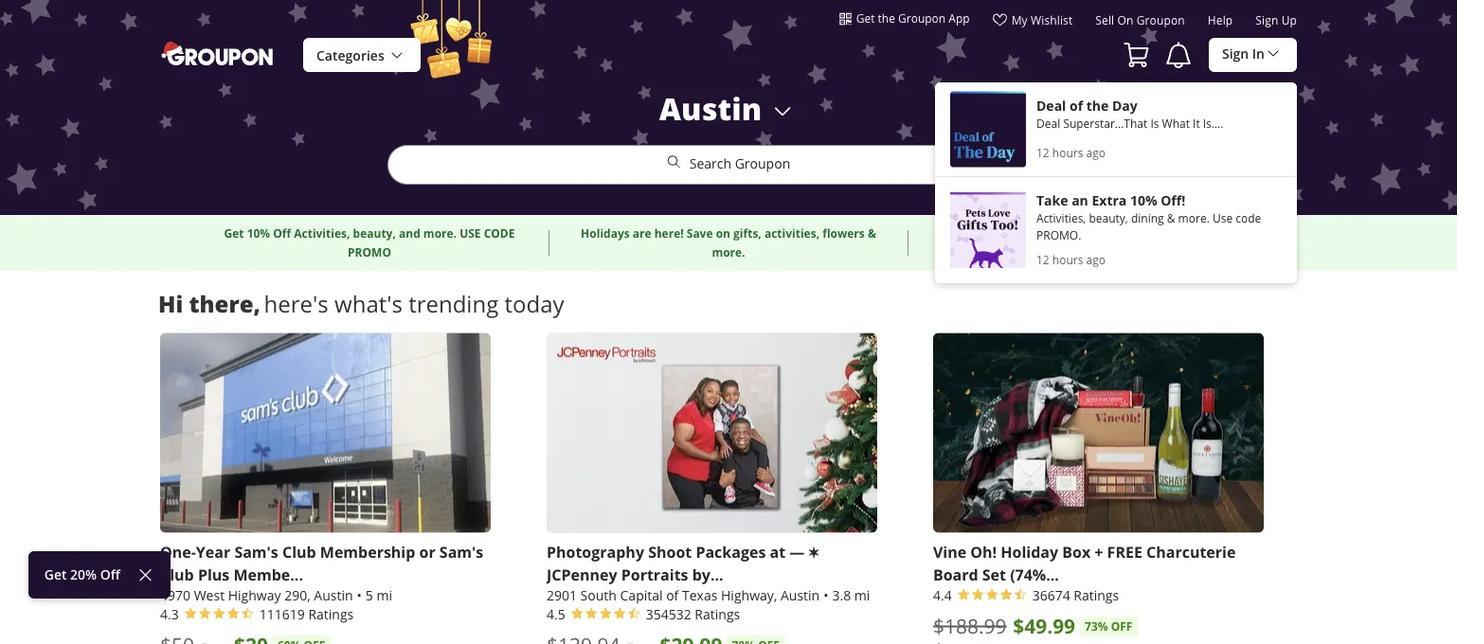 Task type: locate. For each thing, give the bounding box(es) containing it.
12 up take
[[1037, 145, 1050, 160]]

0 horizontal spatial mi
[[377, 587, 392, 604]]

0 horizontal spatial •
[[357, 587, 362, 604]]

36674
[[1033, 587, 1071, 604]]

1 horizontal spatial 10%
[[1131, 191, 1158, 210]]

charcuterie
[[1147, 542, 1236, 562]]

get inside button
[[857, 10, 875, 26]]

0 horizontal spatial get
[[44, 566, 67, 584]]

oh!
[[971, 542, 997, 562]]

deal
[[1037, 97, 1067, 115], [1037, 116, 1061, 131]]

packages
[[696, 542, 766, 562]]

• inside one-year sam's club membership or sam's club plus membe... 4970 west highway 290, austin • 5 mi
[[357, 587, 362, 604]]

1 vertical spatial get
[[224, 226, 244, 242]]

1 horizontal spatial sam's
[[440, 542, 484, 562]]

capital
[[620, 587, 663, 604]]

1 mi from the left
[[377, 587, 392, 604]]

hours inside take an extra 10% off! activities, beauty, dining & more. use code promo. 12 hours ago
[[1053, 252, 1084, 267]]

2 horizontal spatial groupon
[[1137, 13, 1186, 28]]

on left gifts, on the right top of the page
[[716, 226, 731, 242]]

portraits
[[622, 564, 689, 585]]

more. inside prep for thanksgiving! save on home decor, cleaning products, travel, florals & more.
[[1145, 245, 1178, 261]]

2 horizontal spatial on
[[1118, 13, 1134, 28]]

1 horizontal spatial of
[[1070, 97, 1084, 115]]

are
[[633, 226, 652, 242]]

✶
[[809, 542, 820, 562]]

of inside the deal of the day deal superstar...that is what it is….
[[1070, 97, 1084, 115]]

austin up search
[[660, 88, 762, 129]]

0 horizontal spatial groupon
[[735, 155, 791, 173]]

10% up there,
[[247, 226, 270, 242]]

1 horizontal spatial save
[[1069, 226, 1095, 242]]

trending
[[409, 289, 499, 319]]

4.4
[[934, 587, 952, 604]]

0 vertical spatial off
[[273, 226, 291, 242]]

mi
[[377, 587, 392, 604], [855, 587, 871, 604]]

1 vertical spatial ago
[[1087, 252, 1106, 267]]

2 vertical spatial get
[[44, 566, 67, 584]]

groupon left the app
[[899, 10, 946, 26]]

1 horizontal spatial get
[[224, 226, 244, 242]]

austin inside one-year sam's club membership or sam's club plus membe... 4970 west highway 290, austin • 5 mi
[[314, 587, 353, 604]]

2 • from the left
[[824, 587, 829, 604]]

activities, inside take an extra 10% off! activities, beauty, dining & more. use code promo. 12 hours ago
[[1037, 210, 1087, 226]]

on inside holidays are here! save on gifts, activities, flowers & more.
[[716, 226, 731, 242]]

off right "20%"
[[100, 566, 120, 584]]

search groupon search field down "austin" button
[[388, 145, 1070, 185]]

10% up dining
[[1131, 191, 1158, 210]]

beauty, up promo
[[353, 226, 396, 242]]

vine
[[934, 542, 967, 562]]

0 horizontal spatial sam's
[[234, 542, 278, 562]]

0 vertical spatial hours
[[1053, 145, 1084, 160]]

0 vertical spatial sign
[[1256, 13, 1279, 28]]

sam's up membe...
[[234, 542, 278, 562]]

austin up 111619 ratings
[[314, 587, 353, 604]]

& for on
[[868, 226, 877, 242]]

sam's
[[234, 542, 278, 562], [440, 542, 484, 562]]

beauty, inside get 10% off activities, beauty, and more. use code promo
[[353, 226, 396, 242]]

2 save from the left
[[1069, 226, 1095, 242]]

1 vertical spatial off
[[100, 566, 120, 584]]

10%
[[1131, 191, 1158, 210], [247, 226, 270, 242]]

111619
[[259, 606, 305, 623]]

10% inside take an extra 10% off! activities, beauty, dining & more. use code promo. 12 hours ago
[[1131, 191, 1158, 210]]

here!
[[655, 226, 684, 242]]

& right flowers
[[868, 226, 877, 242]]

sign left in
[[1223, 45, 1250, 63]]

1 horizontal spatial sign
[[1256, 13, 1279, 28]]

wishlist
[[1031, 12, 1073, 27]]

0 vertical spatial of
[[1070, 97, 1084, 115]]

1 horizontal spatial off
[[273, 226, 291, 242]]

products,
[[998, 245, 1052, 261]]

austin left 3.8
[[781, 587, 820, 604]]

4.5
[[547, 606, 566, 623]]

0 vertical spatial 12
[[1037, 145, 1050, 160]]

get for get 20% off
[[44, 566, 67, 584]]

save inside prep for thanksgiving! save on home decor, cleaning products, travel, florals & more.
[[1069, 226, 1095, 242]]

12 inside take an extra 10% off! activities, beauty, dining & more. use code promo. 12 hours ago
[[1037, 252, 1050, 267]]

1 horizontal spatial the
[[1087, 97, 1109, 115]]

jcpenney
[[547, 564, 618, 585]]

mi inside one-year sam's club membership or sam's club plus membe... 4970 west highway 290, austin • 5 mi
[[377, 587, 392, 604]]

2 hours from the top
[[1053, 252, 1084, 267]]

search
[[690, 155, 732, 173]]

0 horizontal spatial club
[[160, 564, 194, 585]]

prep for thanksgiving! save on home decor, cleaning products, travel, florals & more. link
[[932, 224, 1245, 262]]

0 horizontal spatial beauty,
[[353, 226, 396, 242]]

off for 20%
[[100, 566, 120, 584]]

austin
[[660, 88, 762, 129], [314, 587, 353, 604], [781, 587, 820, 604]]

0 vertical spatial the
[[878, 10, 896, 26]]

0 horizontal spatial the
[[878, 10, 896, 26]]

promo.
[[1037, 227, 1082, 243]]

membe...
[[234, 564, 303, 585]]

groupon up notifications inbox 'image'
[[1137, 13, 1186, 28]]

sam's right or
[[440, 542, 484, 562]]

0 vertical spatial 10%
[[1131, 191, 1158, 210]]

groupon image
[[160, 40, 277, 67]]

sign
[[1256, 13, 1279, 28], [1223, 45, 1250, 63]]

0 vertical spatial get
[[857, 10, 875, 26]]

0 vertical spatial ago
[[1087, 145, 1106, 160]]

the up superstar...that
[[1087, 97, 1109, 115]]

2 horizontal spatial get
[[857, 10, 875, 26]]

1 horizontal spatial mi
[[855, 587, 871, 604]]

code
[[484, 226, 515, 242]]

0 vertical spatial club
[[282, 542, 316, 562]]

0 horizontal spatial austin
[[314, 587, 353, 604]]

prep for thanksgiving! save on home decor, cleaning products, travel, florals & more.
[[939, 226, 1237, 261]]

ratings down the 290,
[[308, 606, 354, 623]]

photography
[[547, 542, 645, 562]]

holidays are here! save on gifts, activities, flowers & more.
[[581, 226, 877, 261]]

more. down 'off!'
[[1179, 210, 1210, 226]]

2 horizontal spatial ratings
[[1074, 587, 1120, 604]]

1 vertical spatial of
[[667, 587, 679, 604]]

2 horizontal spatial austin
[[781, 587, 820, 604]]

decor,
[[1151, 226, 1186, 242]]

&
[[1168, 210, 1176, 226], [868, 226, 877, 242], [1134, 245, 1142, 261]]

of
[[1070, 97, 1084, 115], [667, 587, 679, 604]]

the left the app
[[878, 10, 896, 26]]

1 vertical spatial the
[[1087, 97, 1109, 115]]

1 horizontal spatial activities,
[[1037, 210, 1087, 226]]

1 horizontal spatial beauty,
[[1090, 210, 1129, 226]]

help link
[[1208, 13, 1234, 35]]

354532
[[646, 606, 692, 623]]

& inside take an extra 10% off! activities, beauty, dining & more. use code promo. 12 hours ago
[[1168, 210, 1176, 226]]

superstar...that
[[1064, 116, 1148, 131]]

2 mi from the left
[[855, 587, 871, 604]]

1 save from the left
[[687, 226, 713, 242]]

and
[[399, 226, 421, 242]]

my wishlist
[[1012, 12, 1073, 27]]

club
[[282, 542, 316, 562], [160, 564, 194, 585]]

hi
[[158, 288, 183, 319]]

ratings up 73%
[[1074, 587, 1120, 604]]

holidays
[[581, 226, 630, 242]]

activities,
[[1037, 210, 1087, 226], [294, 226, 350, 242]]

290,
[[285, 587, 311, 604]]

(74%...
[[1011, 564, 1060, 585]]

club up 4970
[[160, 564, 194, 585]]

1 vertical spatial hours
[[1053, 252, 1084, 267]]

one-year sam's club membership or sam's club plus membe... 4970 west highway 290, austin • 5 mi
[[160, 542, 484, 604]]

ratings for photography shoot packages at — ✶ jcpenney portraits by...
[[695, 606, 741, 623]]

get 10% off activities, beauty, and more. use code promo
[[224, 226, 515, 261]]

free
[[1108, 542, 1143, 562]]

here's
[[264, 289, 329, 319]]

hi there, here's what's trending today
[[158, 288, 565, 319]]

dining
[[1132, 210, 1165, 226]]

on inside prep for thanksgiving! save on home decor, cleaning products, travel, florals & more.
[[1098, 226, 1113, 242]]

0 horizontal spatial on
[[716, 226, 731, 242]]

1 • from the left
[[357, 587, 362, 604]]

off inside get 10% off activities, beauty, and more. use code promo
[[273, 226, 291, 242]]

activities, up promo
[[294, 226, 350, 242]]

more. left the use
[[424, 226, 457, 242]]

categories button
[[303, 38, 421, 73]]

1 horizontal spatial •
[[824, 587, 829, 604]]

hours down superstar...that
[[1053, 145, 1084, 160]]

take an extra 10% off! activities, beauty, dining & more. use code promo. 12 hours ago
[[1037, 191, 1262, 267]]

get left the app
[[857, 10, 875, 26]]

use
[[1213, 210, 1233, 226]]

sign inside button
[[1223, 45, 1250, 63]]

groupon right search
[[735, 155, 791, 173]]

0 horizontal spatial of
[[667, 587, 679, 604]]

today
[[505, 289, 565, 319]]

groupon inside sell on groupon link
[[1137, 13, 1186, 28]]

1 horizontal spatial groupon
[[899, 10, 946, 26]]

0 vertical spatial deal
[[1037, 97, 1067, 115]]

florals
[[1095, 245, 1131, 261]]

0 horizontal spatial ratings
[[308, 606, 354, 623]]

beauty, inside take an extra 10% off! activities, beauty, dining & more. use code promo. 12 hours ago
[[1090, 210, 1129, 226]]

more. down the 'decor,'
[[1145, 245, 1178, 261]]

mi inside photography shoot packages at — ✶ jcpenney portraits by... 2901 south capital of texas highway, austin • 3.8 mi
[[855, 587, 871, 604]]

mi right "5"
[[377, 587, 392, 604]]

0 horizontal spatial 10%
[[247, 226, 270, 242]]

save
[[687, 226, 713, 242], [1069, 226, 1095, 242]]

get up there,
[[224, 226, 244, 242]]

hours down promo.
[[1053, 252, 1084, 267]]

4.3
[[160, 606, 179, 623]]

0 horizontal spatial &
[[868, 226, 877, 242]]

12 down promo.
[[1037, 252, 1050, 267]]

12
[[1037, 145, 1050, 160], [1037, 252, 1050, 267]]

notifications inbox image
[[1164, 40, 1194, 70]]

my wishlist link
[[993, 12, 1073, 35]]

2 horizontal spatial &
[[1168, 210, 1176, 226]]

flowers
[[823, 226, 865, 242]]

—
[[790, 542, 805, 562]]

off
[[273, 226, 291, 242], [100, 566, 120, 584]]

& down home
[[1134, 245, 1142, 261]]

sign in
[[1223, 45, 1265, 63]]

0 horizontal spatial off
[[100, 566, 120, 584]]

ago inside take an extra 10% off! activities, beauty, dining & more. use code promo. 12 hours ago
[[1087, 252, 1106, 267]]

20%
[[70, 566, 97, 584]]

activities, up promo.
[[1037, 210, 1087, 226]]

& inside holidays are here! save on gifts, activities, flowers & more.
[[868, 226, 877, 242]]

Search Groupon search field
[[388, 88, 1070, 215], [388, 145, 1070, 185]]

mi right 3.8
[[855, 587, 871, 604]]

• left "5"
[[357, 587, 362, 604]]

0 horizontal spatial activities,
[[294, 226, 350, 242]]

vine oh! holiday box + free charcuterie board set (74%...
[[934, 542, 1236, 585]]

on
[[1118, 13, 1134, 28], [716, 226, 731, 242], [1098, 226, 1113, 242]]

1 horizontal spatial on
[[1098, 226, 1113, 242]]

on right "sell"
[[1118, 13, 1134, 28]]

& down 'off!'
[[1168, 210, 1176, 226]]

1 horizontal spatial austin
[[660, 88, 762, 129]]

save for more.
[[687, 226, 713, 242]]

austin inside photography shoot packages at — ✶ jcpenney portraits by... 2901 south capital of texas highway, austin • 3.8 mi
[[781, 587, 820, 604]]

1 hours from the top
[[1053, 145, 1084, 160]]

off up here's at the left
[[273, 226, 291, 242]]

on up florals
[[1098, 226, 1113, 242]]

save right the here! at the top left of the page
[[687, 226, 713, 242]]

1 vertical spatial deal
[[1037, 116, 1061, 131]]

get inside get 10% off activities, beauty, and more. use code promo
[[224, 226, 244, 242]]

of up superstar...that
[[1070, 97, 1084, 115]]

2 12 from the top
[[1037, 252, 1050, 267]]

0 horizontal spatial save
[[687, 226, 713, 242]]

beauty,
[[1090, 210, 1129, 226], [353, 226, 396, 242]]

2 search groupon search field from the top
[[388, 145, 1070, 185]]

• left 3.8
[[824, 587, 829, 604]]

beauty, down the extra
[[1090, 210, 1129, 226]]

get the groupon app button
[[840, 9, 970, 27]]

club up membe...
[[282, 542, 316, 562]]

sell on groupon link
[[1096, 13, 1186, 35]]

ago
[[1087, 145, 1106, 160], [1087, 252, 1106, 267]]

save up travel,
[[1069, 226, 1095, 242]]

more. down gifts, on the right top of the page
[[712, 245, 746, 261]]

1 vertical spatial sign
[[1223, 45, 1250, 63]]

of up 354532
[[667, 587, 679, 604]]

1 vertical spatial 10%
[[247, 226, 270, 242]]

one-
[[160, 542, 196, 562]]

1 horizontal spatial &
[[1134, 245, 1142, 261]]

the inside button
[[878, 10, 896, 26]]

prep
[[939, 226, 965, 242]]

groupon inside get the groupon app button
[[899, 10, 946, 26]]

2 ago from the top
[[1087, 252, 1106, 267]]

ratings down texas
[[695, 606, 741, 623]]

search groupon search field up gifts, on the right top of the page
[[388, 88, 1070, 215]]

what's
[[335, 289, 403, 319]]

1 vertical spatial 12
[[1037, 252, 1050, 267]]

sign left up
[[1256, 13, 1279, 28]]

get left "20%"
[[44, 566, 67, 584]]

0 horizontal spatial sign
[[1223, 45, 1250, 63]]

save inside holidays are here! save on gifts, activities, flowers & more.
[[687, 226, 713, 242]]

1 horizontal spatial ratings
[[695, 606, 741, 623]]

of inside photography shoot packages at — ✶ jcpenney portraits by... 2901 south capital of texas highway, austin • 3.8 mi
[[667, 587, 679, 604]]

help
[[1208, 13, 1234, 28]]

1 search groupon search field from the top
[[388, 88, 1070, 215]]



Task type: describe. For each thing, give the bounding box(es) containing it.
12 hours ago
[[1037, 145, 1106, 160]]

get the groupon app
[[857, 10, 970, 26]]

home
[[1116, 226, 1148, 242]]

thanksgiving!
[[988, 226, 1066, 242]]

it
[[1193, 116, 1201, 131]]

2 deal from the top
[[1037, 116, 1061, 131]]

1 deal from the top
[[1037, 97, 1067, 115]]

1 vertical spatial club
[[160, 564, 194, 585]]

texas
[[682, 587, 718, 604]]

sell
[[1096, 13, 1115, 28]]

plus
[[198, 564, 230, 585]]

highway
[[228, 587, 281, 604]]

for
[[968, 226, 985, 242]]

holiday
[[1001, 542, 1059, 562]]

deal of the day heading
[[1037, 97, 1283, 115]]

groupon for on
[[1137, 13, 1186, 28]]

cleaning
[[1189, 226, 1237, 242]]

4970
[[160, 587, 191, 604]]

south
[[581, 587, 617, 604]]

3.8
[[833, 587, 851, 604]]

10% inside get 10% off activities, beauty, and more. use code promo
[[247, 226, 270, 242]]

board
[[934, 564, 979, 585]]

354532 ratings
[[646, 606, 741, 623]]

what
[[1163, 116, 1191, 131]]

sell on groupon
[[1096, 13, 1186, 28]]

take
[[1037, 191, 1069, 210]]

membership
[[320, 542, 416, 562]]

sign in button
[[1209, 37, 1298, 72]]

& for off!
[[1168, 210, 1176, 226]]

off for 10%
[[273, 226, 291, 242]]

sign up
[[1256, 13, 1298, 28]]

more. inside holidays are here! save on gifts, activities, flowers & more.
[[712, 245, 746, 261]]

activities,
[[765, 226, 820, 242]]

1 ago from the top
[[1087, 145, 1106, 160]]

shoot
[[648, 542, 692, 562]]

save for travel,
[[1069, 226, 1095, 242]]

1 12 from the top
[[1037, 145, 1050, 160]]

& inside prep for thanksgiving! save on home decor, cleaning products, travel, florals & more.
[[1134, 245, 1142, 261]]

use
[[460, 226, 481, 242]]

sign for sign in
[[1223, 45, 1250, 63]]

promo
[[348, 245, 391, 261]]

photography shoot packages at — ✶ jcpenney portraits by... 2901 south capital of texas highway, austin • 3.8 mi
[[547, 542, 871, 604]]

holidays are here! save on gifts, activities, flowers & more. link
[[573, 224, 885, 262]]

on for prep for thanksgiving! save on home decor, cleaning products, travel, florals & more.
[[1098, 226, 1113, 242]]

year
[[196, 542, 231, 562]]

73% off
[[1085, 619, 1133, 635]]

ratings for one-year sam's club membership or sam's club plus membe...
[[308, 606, 354, 623]]

2 sam's from the left
[[440, 542, 484, 562]]

west
[[194, 587, 225, 604]]

is
[[1151, 116, 1160, 131]]

in
[[1253, 45, 1265, 63]]

the inside the deal of the day deal superstar...that is what it is….
[[1087, 97, 1109, 115]]

$188.99
[[934, 613, 1007, 640]]

box
[[1063, 542, 1091, 562]]

more. inside get 10% off activities, beauty, and more. use code promo
[[424, 226, 457, 242]]

get for get the groupon app
[[857, 10, 875, 26]]

is….
[[1204, 116, 1224, 131]]

austin button
[[660, 88, 798, 130]]

activities, inside get 10% off activities, beauty, and more. use code promo
[[294, 226, 350, 242]]

sign for sign up
[[1256, 13, 1279, 28]]

an
[[1072, 191, 1089, 210]]

off
[[1112, 619, 1133, 635]]

36674 ratings
[[1033, 587, 1120, 604]]

• inside photography shoot packages at — ✶ jcpenney portraits by... 2901 south capital of texas highway, austin • 3.8 mi
[[824, 587, 829, 604]]

highway,
[[721, 587, 778, 604]]

set
[[983, 564, 1007, 585]]

take an extra 10% off! heading
[[1037, 191, 1283, 210]]

deal of the day deal superstar...that is what it is….
[[1037, 97, 1224, 131]]

austin inside button
[[660, 88, 762, 129]]

search groupon search field containing austin
[[388, 88, 1070, 215]]

gifts,
[[734, 226, 762, 242]]

get 20% off
[[44, 566, 120, 584]]

my
[[1012, 12, 1028, 27]]

sign up link
[[1256, 13, 1298, 35]]

$49.99
[[1013, 613, 1076, 640]]

1 sam's from the left
[[234, 542, 278, 562]]

search groupon
[[690, 155, 791, 173]]

more. inside take an extra 10% off! activities, beauty, dining & more. use code promo. 12 hours ago
[[1179, 210, 1210, 226]]

get for get 10% off activities, beauty, and more. use code promo
[[224, 226, 244, 242]]

at
[[770, 542, 786, 562]]

73%
[[1085, 619, 1109, 635]]

1 horizontal spatial club
[[282, 542, 316, 562]]

groupon for the
[[899, 10, 946, 26]]

app
[[949, 10, 970, 26]]

or
[[419, 542, 436, 562]]

there,
[[189, 288, 261, 319]]

+
[[1095, 542, 1104, 562]]

by...
[[693, 564, 724, 585]]

2901
[[547, 587, 577, 604]]

5
[[366, 587, 373, 604]]

on for holidays are here! save on gifts, activities, flowers & more.
[[716, 226, 731, 242]]

up
[[1282, 13, 1298, 28]]



Task type: vqa. For each thing, say whether or not it's contained in the screenshot.
1st 65 Ratings from the top of the page
no



